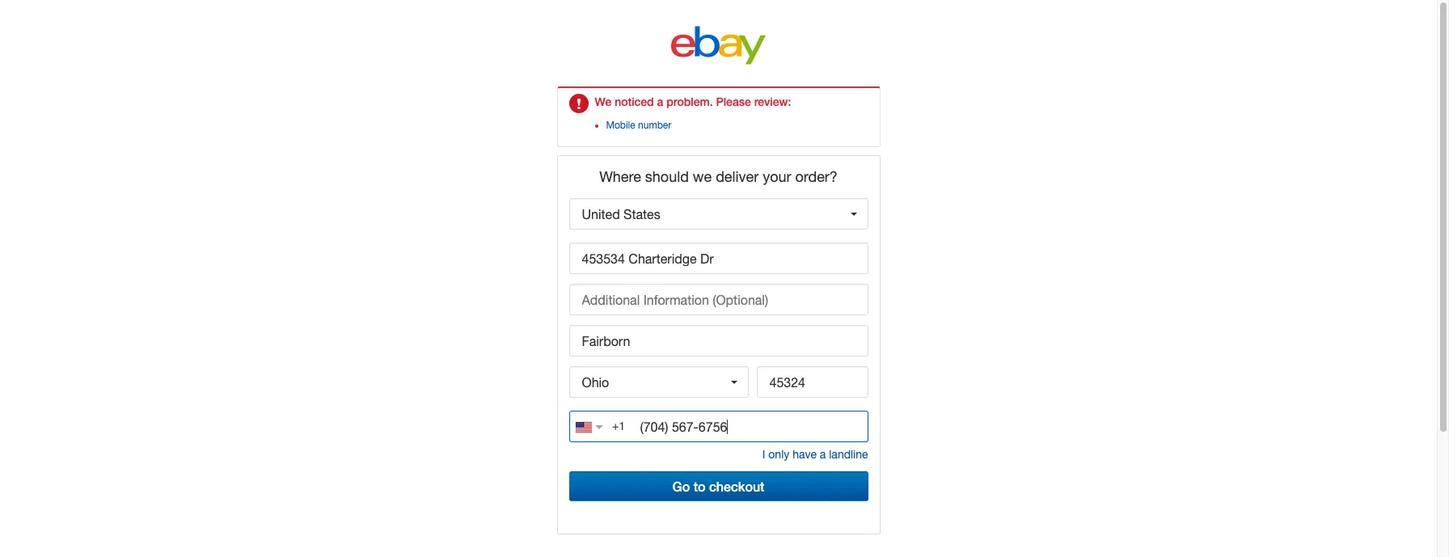 Task type: vqa. For each thing, say whether or not it's contained in the screenshot.
© 1995-2023 eBay Inc. User Agreement , Privacy & Cookies . at bottom
no



Task type: describe. For each thing, give the bounding box(es) containing it.
+1
[[612, 420, 625, 433]]

review:
[[754, 95, 791, 108]]

Address text field
[[569, 243, 868, 274]]

i
[[762, 448, 765, 461]]

mobile
[[606, 120, 635, 131]]

we
[[693, 168, 712, 185]]

i only have a landline
[[762, 448, 868, 461]]

we
[[595, 95, 612, 108]]

have
[[793, 448, 817, 461]]

order?
[[795, 168, 838, 185]]

please
[[716, 95, 751, 108]]



Task type: locate. For each thing, give the bounding box(es) containing it.
a
[[657, 95, 663, 108], [820, 448, 826, 461]]

ZIP code text field
[[756, 366, 868, 398]]

1 horizontal spatial a
[[820, 448, 826, 461]]

a up 'number'
[[657, 95, 663, 108]]

1 vertical spatial a
[[820, 448, 826, 461]]

problem.
[[666, 95, 713, 108]]

Additional Information (Optional) text field
[[569, 284, 868, 315]]

mobile number link
[[606, 120, 671, 131]]

should
[[645, 168, 689, 185]]

where should we deliver your order?
[[599, 168, 838, 185]]

mobile number
[[606, 120, 671, 131]]

your
[[763, 168, 791, 185]]

a right have at right bottom
[[820, 448, 826, 461]]

landline
[[829, 448, 868, 461]]

0 horizontal spatial a
[[657, 95, 663, 108]]

0 vertical spatial a
[[657, 95, 663, 108]]

we noticed a problem. please review:
[[595, 95, 791, 108]]

City text field
[[569, 325, 868, 357]]

Mobile number telephone field
[[569, 411, 868, 442]]

i only have a landline button
[[762, 448, 868, 461]]

noticed
[[615, 95, 654, 108]]

None submit
[[569, 471, 868, 501]]

deliver
[[716, 168, 759, 185]]

only
[[768, 448, 789, 461]]

where
[[599, 168, 641, 185]]

number
[[638, 120, 671, 131]]



